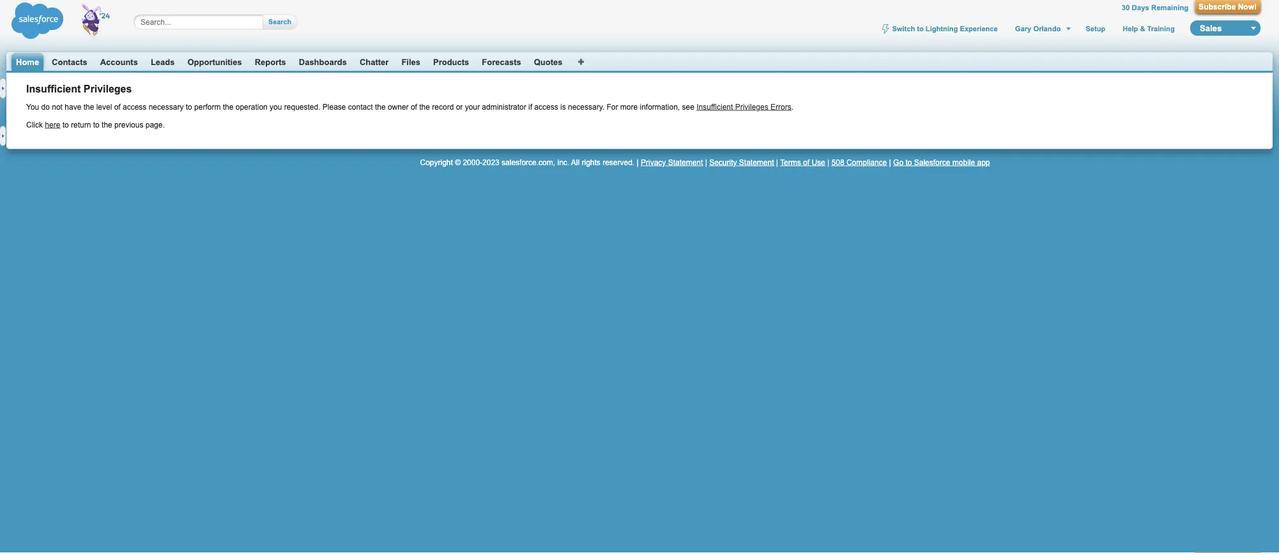Task type: locate. For each thing, give the bounding box(es) containing it.
30 days remaining
[[1122, 3, 1189, 12]]

the left record
[[419, 103, 430, 111]]

quotes link
[[534, 57, 563, 67]]

access up previous
[[123, 103, 147, 111]]

the left level
[[83, 103, 94, 111]]

here link
[[45, 120, 60, 129]]

help
[[1123, 25, 1138, 33]]

statement right privacy
[[668, 158, 703, 167]]

salesforce.com image
[[8, 0, 120, 42]]

contacts link
[[52, 57, 87, 67]]

home
[[16, 57, 39, 67]]

operation
[[236, 103, 268, 111]]

to
[[917, 25, 924, 33], [186, 103, 192, 111], [62, 120, 69, 129], [93, 120, 99, 129], [906, 158, 912, 167]]

5 | from the left
[[889, 158, 891, 167]]

if
[[528, 103, 532, 111]]

1 horizontal spatial access
[[534, 103, 558, 111]]

privacy
[[641, 158, 666, 167]]

insufficient privileges
[[26, 83, 132, 95]]

access right "if"
[[534, 103, 558, 111]]

switch
[[892, 25, 915, 33]]

record
[[432, 103, 454, 111]]

for
[[607, 103, 618, 111]]

of left use
[[803, 158, 810, 167]]

gary
[[1015, 25, 1031, 33]]

privacy statement link
[[641, 158, 703, 167]]

1 horizontal spatial of
[[411, 103, 417, 111]]

508 compliance link
[[832, 158, 887, 167]]

privileges up level
[[84, 83, 132, 95]]

0 horizontal spatial access
[[123, 103, 147, 111]]

all
[[571, 158, 580, 167]]

the down level
[[102, 120, 112, 129]]

the
[[83, 103, 94, 111], [223, 103, 233, 111], [375, 103, 386, 111], [419, 103, 430, 111], [102, 120, 112, 129]]

1 horizontal spatial statement
[[739, 158, 774, 167]]

privileges left the errors
[[735, 103, 768, 111]]

chatter
[[360, 57, 389, 67]]

your
[[465, 103, 480, 111]]

page.
[[146, 120, 165, 129]]

to right return
[[93, 120, 99, 129]]

dashboards
[[299, 57, 347, 67]]

1 vertical spatial privileges
[[735, 103, 768, 111]]

is
[[560, 103, 566, 111]]

1 horizontal spatial privileges
[[735, 103, 768, 111]]

insufficient privileges errors link
[[697, 103, 791, 111]]

4 | from the left
[[827, 158, 829, 167]]

mobile
[[952, 158, 975, 167]]

statement
[[668, 158, 703, 167], [739, 158, 774, 167]]

errors
[[771, 103, 791, 111]]

click here to return to the previous page.
[[26, 120, 165, 129]]

insufficient
[[26, 83, 81, 95], [697, 103, 733, 111]]

return
[[71, 120, 91, 129]]

2000-
[[463, 158, 482, 167]]

requested.
[[284, 103, 320, 111]]

accounts
[[100, 57, 138, 67]]

opportunities link
[[188, 57, 242, 67]]

or
[[456, 103, 463, 111]]

1 | from the left
[[637, 158, 639, 167]]

0 vertical spatial insufficient
[[26, 83, 81, 95]]

level
[[96, 103, 112, 111]]

copyright © 2000-2023 salesforce.com, inc. all rights reserved. | privacy statement | security statement | terms of use | 508 compliance | go to salesforce mobile app
[[420, 158, 990, 167]]

information,
[[640, 103, 680, 111]]

| left 'terms'
[[776, 158, 778, 167]]

security statement link
[[709, 158, 774, 167]]

of right the owner
[[411, 103, 417, 111]]

of right level
[[114, 103, 121, 111]]

0 vertical spatial privileges
[[84, 83, 132, 95]]

None button
[[1195, 0, 1261, 13], [263, 14, 291, 30], [1195, 0, 1261, 13], [263, 14, 291, 30]]

copyright
[[420, 158, 453, 167]]

|
[[637, 158, 639, 167], [705, 158, 707, 167], [776, 158, 778, 167], [827, 158, 829, 167], [889, 158, 891, 167]]

1 vertical spatial insufficient
[[697, 103, 733, 111]]

insufficient up not on the top
[[26, 83, 81, 95]]

statement right security
[[739, 158, 774, 167]]

help & training
[[1123, 25, 1175, 33]]

opportunities
[[188, 57, 242, 67]]

more
[[620, 103, 638, 111]]

forecasts link
[[482, 57, 521, 67]]

click
[[26, 120, 43, 129]]

previous
[[114, 120, 143, 129]]

security
[[709, 158, 737, 167]]

access
[[123, 103, 147, 111], [534, 103, 558, 111]]

Search... text field
[[141, 17, 250, 27]]

| left security
[[705, 158, 707, 167]]

0 horizontal spatial statement
[[668, 158, 703, 167]]

use
[[812, 158, 825, 167]]

&
[[1140, 25, 1145, 33]]

| left "go"
[[889, 158, 891, 167]]

| left privacy
[[637, 158, 639, 167]]

insufficient right see
[[697, 103, 733, 111]]

contacts
[[52, 57, 87, 67]]

of
[[114, 103, 121, 111], [411, 103, 417, 111], [803, 158, 810, 167]]

| left the 508 on the right top
[[827, 158, 829, 167]]

products
[[433, 57, 469, 67]]

gary orlando
[[1015, 25, 1061, 33]]

reserved.
[[603, 158, 635, 167]]

app
[[977, 158, 990, 167]]

terms of use link
[[780, 158, 825, 167]]



Task type: vqa. For each thing, say whether or not it's contained in the screenshot.
THE
yes



Task type: describe. For each thing, give the bounding box(es) containing it.
contact
[[348, 103, 373, 111]]

0 horizontal spatial privileges
[[84, 83, 132, 95]]

administrator
[[482, 103, 526, 111]]

help & training link
[[1121, 25, 1176, 33]]

setup
[[1086, 25, 1105, 33]]

to right 'switch'
[[917, 25, 924, 33]]

products link
[[433, 57, 469, 67]]

1 horizontal spatial insufficient
[[697, 103, 733, 111]]

2 horizontal spatial of
[[803, 158, 810, 167]]

forecasts
[[482, 57, 521, 67]]

salesforce.com,
[[502, 158, 555, 167]]

do
[[41, 103, 50, 111]]

sales
[[1200, 23, 1222, 33]]

switch to lightning experience link
[[880, 24, 999, 34]]

to left perform
[[186, 103, 192, 111]]

owner
[[388, 103, 409, 111]]

2 statement from the left
[[739, 158, 774, 167]]

have
[[65, 103, 81, 111]]

files
[[401, 57, 420, 67]]

2023
[[482, 158, 499, 167]]

go to salesforce mobile app link
[[893, 158, 990, 167]]

training
[[1147, 25, 1175, 33]]

0 horizontal spatial of
[[114, 103, 121, 111]]

dashboards link
[[299, 57, 347, 67]]

salesforce
[[914, 158, 950, 167]]

reports link
[[255, 57, 286, 67]]

please
[[323, 103, 346, 111]]

you do not have the level of access necessary to perform the operation you requested. please contact the owner of the record or your administrator if access is necessary.  for more information, see insufficient privileges errors .
[[26, 103, 794, 111]]

remaining
[[1151, 3, 1189, 12]]

30
[[1122, 3, 1130, 12]]

go
[[893, 158, 903, 167]]

necessary.
[[568, 103, 604, 111]]

0 horizontal spatial insufficient
[[26, 83, 81, 95]]

inc.
[[557, 158, 569, 167]]

see
[[682, 103, 694, 111]]

30 days remaining link
[[1122, 3, 1189, 12]]

3 | from the left
[[776, 158, 778, 167]]

the left the owner
[[375, 103, 386, 111]]

1 access from the left
[[123, 103, 147, 111]]

chatter link
[[360, 57, 389, 67]]

necessary
[[149, 103, 184, 111]]

to right here
[[62, 120, 69, 129]]

home link
[[16, 57, 39, 67]]

accounts link
[[100, 57, 138, 67]]

leads
[[151, 57, 175, 67]]

setup link
[[1084, 25, 1107, 33]]

rights
[[582, 158, 600, 167]]

orlando
[[1033, 25, 1061, 33]]

experience
[[960, 25, 998, 33]]

©
[[455, 158, 461, 167]]

to right "go"
[[906, 158, 912, 167]]

perform
[[194, 103, 221, 111]]

the right perform
[[223, 103, 233, 111]]

508
[[832, 158, 844, 167]]

leads link
[[151, 57, 175, 67]]

you
[[26, 103, 39, 111]]

.
[[791, 103, 794, 111]]

1 statement from the left
[[668, 158, 703, 167]]

switch to lightning experience
[[892, 25, 998, 33]]

lightning
[[926, 25, 958, 33]]

files link
[[401, 57, 420, 67]]

compliance
[[846, 158, 887, 167]]

2 | from the left
[[705, 158, 707, 167]]

reports
[[255, 57, 286, 67]]

here
[[45, 120, 60, 129]]

quotes
[[534, 57, 563, 67]]

2 access from the left
[[534, 103, 558, 111]]

all tabs image
[[578, 57, 585, 65]]

days
[[1132, 3, 1149, 12]]

terms
[[780, 158, 801, 167]]

not
[[52, 103, 63, 111]]



